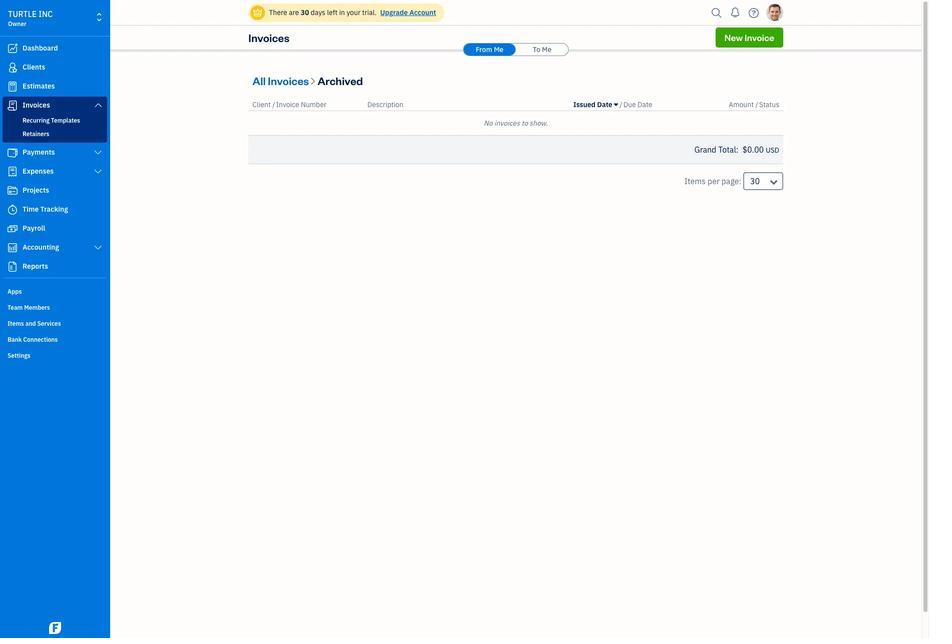 Task type: describe. For each thing, give the bounding box(es) containing it.
there
[[269, 8, 287, 17]]

invoice image
[[7, 101, 19, 111]]

number
[[301, 100, 326, 109]]

projects
[[23, 186, 49, 195]]

search image
[[709, 5, 725, 20]]

upgrade account link
[[378, 8, 436, 17]]

turtle
[[8, 9, 37, 19]]

accounting
[[23, 243, 59, 252]]

client / invoice number
[[252, 100, 326, 109]]

archived
[[317, 73, 363, 87]]

grand
[[694, 145, 716, 155]]

1 vertical spatial invoices
[[268, 73, 309, 87]]

items per page:
[[684, 176, 741, 186]]

expense image
[[7, 167, 19, 177]]

chevron large down image for accounting
[[93, 244, 103, 252]]

description link
[[367, 100, 403, 109]]

amount
[[729, 100, 754, 109]]

dashboard image
[[7, 44, 19, 54]]

client link
[[252, 100, 272, 109]]

new invoice
[[724, 32, 774, 43]]

issued date
[[573, 100, 612, 109]]

retainers
[[23, 130, 49, 138]]

/ for amount
[[755, 100, 758, 109]]

days
[[311, 8, 325, 17]]

items and services link
[[3, 316, 107, 331]]

status link
[[759, 100, 779, 109]]

due date link
[[623, 100, 652, 109]]

payroll link
[[3, 220, 107, 238]]

bank
[[8, 336, 22, 344]]

inc
[[39, 9, 53, 19]]

issued
[[573, 100, 595, 109]]

all
[[252, 73, 266, 87]]

templates
[[51, 117, 80, 124]]

apps
[[8, 288, 22, 295]]

estimates
[[23, 82, 55, 91]]

report image
[[7, 262, 19, 272]]

expenses
[[23, 167, 54, 176]]

:
[[736, 145, 738, 155]]

freshbooks image
[[47, 623, 63, 635]]

grand total : $0.00 usd
[[694, 145, 779, 155]]

items and services
[[8, 320, 61, 328]]

me for to me
[[542, 45, 552, 54]]

account
[[409, 8, 436, 17]]

per
[[708, 176, 720, 186]]

payments
[[23, 148, 55, 157]]

0 vertical spatial invoices
[[248, 31, 289, 45]]

no invoices to show.
[[484, 119, 548, 128]]

reports link
[[3, 258, 107, 276]]

projects link
[[3, 182, 107, 200]]

accounting link
[[3, 239, 107, 257]]

team members
[[8, 304, 50, 312]]

time tracking
[[23, 205, 68, 214]]

2 / from the left
[[620, 100, 622, 109]]

to
[[533, 45, 540, 54]]

$0.00
[[742, 145, 764, 155]]

settings link
[[3, 348, 107, 363]]

your
[[347, 8, 360, 17]]

trial.
[[362, 8, 377, 17]]

amount / status
[[729, 100, 779, 109]]

bank connections link
[[3, 332, 107, 347]]

chevron large down image for expenses
[[93, 168, 103, 176]]

items for items per page:
[[684, 176, 706, 186]]

issued date link
[[573, 100, 620, 109]]

reports
[[23, 262, 48, 271]]

timer image
[[7, 205, 19, 215]]

recurring templates link
[[5, 115, 105, 127]]



Task type: vqa. For each thing, say whether or not it's contained in the screenshot.
Due
yes



Task type: locate. For each thing, give the bounding box(es) containing it.
1 chevron large down image from the top
[[93, 101, 103, 109]]

chevron large down image inside invoices link
[[93, 101, 103, 109]]

members
[[24, 304, 50, 312]]

chevron large down image down payroll link
[[93, 244, 103, 252]]

no
[[484, 119, 493, 128]]

/ left status link
[[755, 100, 758, 109]]

/ for client
[[272, 100, 275, 109]]

tracking
[[40, 205, 68, 214]]

1 horizontal spatial items
[[684, 176, 706, 186]]

invoices inside main element
[[23, 101, 50, 110]]

chevron large down image down chevron large down icon
[[93, 168, 103, 176]]

date for due date
[[638, 100, 652, 109]]

clients
[[23, 63, 45, 72]]

date left caretdown icon
[[597, 100, 612, 109]]

all invoices link
[[252, 73, 311, 87]]

invoice down all invoices 'link' on the left of the page
[[276, 100, 299, 109]]

invoices
[[494, 119, 520, 128]]

from
[[476, 45, 492, 54]]

30 right page:
[[750, 176, 760, 186]]

1 horizontal spatial date
[[638, 100, 652, 109]]

/ right caretdown icon
[[620, 100, 622, 109]]

from me
[[476, 45, 503, 54]]

settings
[[8, 352, 30, 360]]

Items per page: field
[[743, 172, 783, 190]]

to me
[[533, 45, 552, 54]]

upgrade
[[380, 8, 408, 17]]

retainers link
[[5, 128, 105, 140]]

all invoices
[[252, 73, 309, 87]]

invoices down there
[[248, 31, 289, 45]]

me
[[494, 45, 503, 54], [542, 45, 552, 54]]

team members link
[[3, 300, 107, 315]]

0 vertical spatial items
[[684, 176, 706, 186]]

date right due
[[638, 100, 652, 109]]

services
[[37, 320, 61, 328]]

/
[[272, 100, 275, 109], [620, 100, 622, 109], [755, 100, 758, 109]]

time
[[23, 205, 39, 214]]

invoice down go to help 'icon'
[[745, 32, 774, 43]]

chevron large down image
[[93, 149, 103, 157]]

items left per
[[684, 176, 706, 186]]

30 inside items per page: field
[[750, 176, 760, 186]]

0 horizontal spatial /
[[272, 100, 275, 109]]

to
[[521, 119, 528, 128]]

2 chevron large down image from the top
[[93, 168, 103, 176]]

1 vertical spatial items
[[8, 320, 24, 328]]

owner
[[8, 20, 26, 28]]

description
[[367, 100, 403, 109]]

to me link
[[516, 44, 568, 56]]

30
[[301, 8, 309, 17], [750, 176, 760, 186]]

notifications image
[[727, 3, 743, 23]]

1 vertical spatial invoice
[[276, 100, 299, 109]]

invoices up recurring
[[23, 101, 50, 110]]

recurring templates
[[23, 117, 80, 124]]

2 vertical spatial invoices
[[23, 101, 50, 110]]

page:
[[721, 176, 741, 186]]

/ right client
[[272, 100, 275, 109]]

0 vertical spatial chevron large down image
[[93, 101, 103, 109]]

client
[[252, 100, 271, 109]]

connections
[[23, 336, 58, 344]]

go to help image
[[746, 5, 762, 20]]

3 chevron large down image from the top
[[93, 244, 103, 252]]

payroll
[[23, 224, 45, 233]]

chevron large down image up recurring templates link
[[93, 101, 103, 109]]

chevron large down image
[[93, 101, 103, 109], [93, 168, 103, 176], [93, 244, 103, 252]]

1 date from the left
[[597, 100, 612, 109]]

and
[[25, 320, 36, 328]]

1 vertical spatial 30
[[750, 176, 760, 186]]

2 horizontal spatial /
[[755, 100, 758, 109]]

0 horizontal spatial 30
[[301, 8, 309, 17]]

items for items and services
[[8, 320, 24, 328]]

usd
[[766, 146, 779, 155]]

caretdown image
[[614, 101, 618, 109]]

chart image
[[7, 243, 19, 253]]

new invoice link
[[715, 28, 783, 48]]

invoice
[[745, 32, 774, 43], [276, 100, 299, 109]]

1 me from the left
[[494, 45, 503, 54]]

from me link
[[464, 44, 516, 56]]

0 vertical spatial invoice
[[745, 32, 774, 43]]

1 horizontal spatial me
[[542, 45, 552, 54]]

me for from me
[[494, 45, 503, 54]]

in
[[339, 8, 345, 17]]

show.
[[530, 119, 548, 128]]

1 horizontal spatial /
[[620, 100, 622, 109]]

total
[[718, 145, 736, 155]]

turtle inc owner
[[8, 9, 53, 28]]

0 horizontal spatial invoice
[[276, 100, 299, 109]]

bank connections
[[8, 336, 58, 344]]

client image
[[7, 63, 19, 73]]

estimates link
[[3, 78, 107, 96]]

there are 30 days left in your trial. upgrade account
[[269, 8, 436, 17]]

2 date from the left
[[638, 100, 652, 109]]

me right to
[[542, 45, 552, 54]]

project image
[[7, 186, 19, 196]]

1 vertical spatial chevron large down image
[[93, 168, 103, 176]]

0 horizontal spatial date
[[597, 100, 612, 109]]

recurring
[[23, 117, 50, 124]]

left
[[327, 8, 337, 17]]

time tracking link
[[3, 201, 107, 219]]

0 horizontal spatial items
[[8, 320, 24, 328]]

items inside main element
[[8, 320, 24, 328]]

payment image
[[7, 148, 19, 158]]

date for issued date
[[597, 100, 612, 109]]

main element
[[0, 0, 135, 639]]

estimate image
[[7, 82, 19, 92]]

apps link
[[3, 284, 107, 299]]

dashboard link
[[3, 40, 107, 58]]

1 horizontal spatial invoice
[[745, 32, 774, 43]]

2 me from the left
[[542, 45, 552, 54]]

expenses link
[[3, 163, 107, 181]]

invoices
[[248, 31, 289, 45], [268, 73, 309, 87], [23, 101, 50, 110]]

team
[[8, 304, 23, 312]]

3 / from the left
[[755, 100, 758, 109]]

due date
[[623, 100, 652, 109]]

amount link
[[729, 100, 755, 109]]

due
[[623, 100, 636, 109]]

0 vertical spatial 30
[[301, 8, 309, 17]]

2 vertical spatial chevron large down image
[[93, 244, 103, 252]]

new
[[724, 32, 743, 43]]

1 horizontal spatial 30
[[750, 176, 760, 186]]

chevron large down image inside accounting link
[[93, 244, 103, 252]]

money image
[[7, 224, 19, 234]]

chevron large down image for invoices
[[93, 101, 103, 109]]

status
[[759, 100, 779, 109]]

me right from
[[494, 45, 503, 54]]

items left and
[[8, 320, 24, 328]]

invoices link
[[3, 97, 107, 115]]

payments link
[[3, 144, 107, 162]]

invoice number link
[[276, 100, 326, 109]]

invoices up client / invoice number
[[268, 73, 309, 87]]

crown image
[[252, 7, 263, 18]]

dashboard
[[23, 44, 58, 53]]

30 right are
[[301, 8, 309, 17]]

are
[[289, 8, 299, 17]]

0 horizontal spatial me
[[494, 45, 503, 54]]

clients link
[[3, 59, 107, 77]]

1 / from the left
[[272, 100, 275, 109]]



